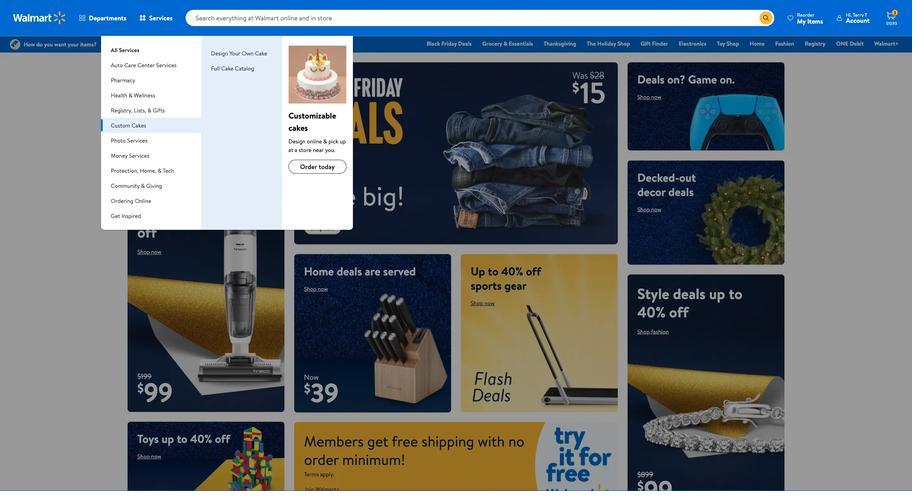 Task type: locate. For each thing, give the bounding box(es) containing it.
2 horizontal spatial 40%
[[637, 302, 666, 322]]

1 horizontal spatial cake
[[255, 49, 267, 57]]

pick
[[328, 137, 339, 145]]

deals left on?
[[637, 71, 665, 87]]

deals inside home deals up to 30% off
[[179, 185, 212, 206]]

shop now link for toys up to 40% off
[[137, 452, 161, 460]]

1 horizontal spatial design
[[289, 137, 306, 145]]

huge
[[218, 71, 243, 87]]

& right grocery
[[504, 40, 508, 47]]

shop now for deals on? game on.
[[637, 93, 661, 101]]

cake right the own
[[255, 49, 267, 57]]

health
[[111, 91, 127, 99]]

now for toys up to 40% off
[[151, 452, 161, 460]]

shop now link for deals on? game on.
[[637, 93, 661, 101]]

registry
[[805, 40, 826, 47]]

home,
[[140, 166, 156, 174]]

inspired
[[122, 212, 141, 220]]

health & wellness button
[[101, 88, 201, 103]]

with
[[478, 431, 505, 451]]

auto
[[111, 61, 123, 69]]

& left giving
[[141, 182, 145, 190]]

your
[[229, 49, 240, 57]]

0 horizontal spatial 40%
[[190, 431, 212, 447]]

shop now for decked-out decor deals
[[637, 205, 661, 213]]

custom
[[111, 121, 130, 129]]

deals on? game on.
[[637, 71, 735, 87]]

custom cakes
[[111, 121, 146, 129]]

black
[[427, 40, 440, 47]]

1 horizontal spatial 40%
[[501, 263, 523, 279]]

design up a
[[289, 137, 306, 145]]

1 horizontal spatial home
[[304, 263, 334, 279]]

search icon image
[[763, 15, 769, 21]]

apply.
[[320, 470, 334, 478]]

0 vertical spatial design
[[211, 49, 228, 57]]

health & wellness
[[111, 91, 155, 99]]

now for decked-out decor deals
[[651, 205, 661, 213]]

0 vertical spatial 40%
[[501, 263, 523, 279]]

walmart+
[[874, 40, 899, 47]]

shop now link for decked-out decor deals
[[637, 205, 661, 213]]

toy
[[717, 40, 725, 47]]

members get free shipping with no order minimum! terms apply.
[[304, 431, 525, 478]]

shop for deals on? game on.
[[637, 93, 650, 101]]

design your own cake link
[[211, 49, 267, 57]]

fashion
[[651, 328, 669, 335]]

2 vertical spatial 40%
[[190, 431, 212, 447]]

out
[[679, 169, 696, 185]]

reorder my items
[[797, 11, 823, 25]]

0 horizontal spatial deals
[[458, 40, 472, 47]]

$ inside now $ 39
[[304, 379, 311, 398]]

design left your
[[211, 49, 228, 57]]

1 vertical spatial deals
[[637, 71, 665, 87]]

& left pick
[[323, 137, 327, 145]]

full cake catalog link
[[211, 64, 254, 72]]

0 horizontal spatial $
[[137, 379, 144, 397]]

registry, lists, & gifts
[[111, 106, 165, 114]]

get inspired button
[[101, 208, 201, 223]]

thanksgiving
[[544, 40, 576, 47]]

one debit
[[836, 40, 864, 47]]

account
[[846, 16, 870, 25]]

friday
[[442, 40, 457, 47]]

members
[[304, 431, 364, 451]]

deals inside style deals up to 40% off
[[673, 283, 706, 304]]

the holiday shop
[[587, 40, 630, 47]]

1 vertical spatial home
[[137, 185, 176, 206]]

$ for 39
[[304, 379, 311, 398]]

save
[[304, 177, 356, 214]]

$199 $ 99
[[137, 371, 173, 410]]

get
[[111, 212, 120, 220]]

now for up to 40% off sports gear
[[485, 299, 495, 307]]

shop for high tech gifts, huge savings
[[137, 107, 150, 115]]

departments
[[89, 13, 126, 22]]

services for all services
[[119, 46, 139, 54]]

my
[[797, 17, 806, 25]]

$ inside $199 $ 99
[[137, 379, 144, 397]]

gear
[[504, 277, 527, 293]]

0 vertical spatial cake
[[255, 49, 267, 57]]

2 vertical spatial home
[[304, 263, 334, 279]]

style
[[637, 283, 669, 304]]

all services
[[111, 46, 139, 54]]

services down the cakes
[[127, 136, 148, 144]]

t
[[865, 11, 867, 18]]

40% inside style deals up to 40% off
[[637, 302, 666, 322]]

0 vertical spatial deals
[[458, 40, 472, 47]]

services up protection, home, & tech
[[129, 151, 149, 159]]

3
[[894, 9, 896, 16]]

& inside 'dropdown button'
[[148, 106, 151, 114]]

near
[[313, 146, 324, 154]]

ordering online
[[111, 197, 151, 205]]

shop for up to 40% off sports gear
[[471, 299, 483, 307]]

to
[[157, 204, 171, 224], [488, 263, 499, 279], [729, 283, 743, 304], [177, 431, 188, 447]]

Walmart Site-Wide search field
[[186, 10, 774, 26]]

deals right friday
[[458, 40, 472, 47]]

photo services button
[[101, 133, 201, 148]]

tech
[[164, 71, 186, 87]]

cakes
[[289, 122, 308, 133]]

shop now link for high tech gifts, huge savings
[[137, 107, 161, 115]]

1 horizontal spatial $
[[304, 379, 311, 398]]

services right all
[[119, 46, 139, 54]]

0 vertical spatial home
[[750, 40, 765, 47]]

to inside up to 40% off sports gear
[[488, 263, 499, 279]]

0 horizontal spatial cake
[[221, 64, 234, 72]]

1 vertical spatial design
[[289, 137, 306, 145]]

& left gifts
[[148, 106, 151, 114]]

high
[[137, 71, 162, 87]]

store
[[299, 146, 312, 154]]

design inside customizable cakes design online & pick up at a store near you.
[[289, 137, 306, 145]]

0 horizontal spatial home
[[137, 185, 176, 206]]

community
[[111, 182, 140, 190]]

on?
[[667, 71, 685, 87]]

now dollar 39 null group
[[294, 372, 339, 413]]

Search search field
[[186, 10, 774, 26]]

off
[[137, 222, 157, 242], [526, 263, 541, 279], [669, 302, 689, 322], [215, 431, 230, 447]]

& inside customizable cakes design online & pick up at a store near you.
[[323, 137, 327, 145]]

customizable
[[289, 110, 336, 121]]

gift
[[641, 40, 651, 47]]

black friday deals link
[[423, 39, 475, 48]]

1 vertical spatial 40%
[[637, 302, 666, 322]]

money services button
[[101, 148, 201, 163]]

fashion
[[775, 40, 794, 47]]

reorder
[[797, 11, 814, 18]]

online
[[307, 137, 322, 145]]

registry link
[[801, 39, 829, 48]]

free
[[392, 431, 418, 451]]

protection, home, & tech
[[111, 166, 174, 174]]

fashion link
[[772, 39, 798, 48]]

$
[[137, 379, 144, 397], [304, 379, 311, 398]]

sports
[[471, 277, 502, 293]]

custom cakes image
[[289, 46, 346, 104]]

get
[[367, 431, 389, 451]]

now $ 39
[[304, 372, 339, 411]]

to inside style deals up to 40% off
[[729, 283, 743, 304]]

high tech gifts, huge savings
[[137, 71, 243, 101]]

$10.93
[[886, 20, 897, 26]]

grocery
[[482, 40, 502, 47]]

40%
[[501, 263, 523, 279], [637, 302, 666, 322], [190, 431, 212, 447]]

online
[[135, 197, 151, 205]]

cake right full
[[221, 64, 234, 72]]

shop now link for home deals up to 30% off
[[137, 248, 161, 256]]

you.
[[325, 146, 335, 154]]

holiday
[[597, 40, 616, 47]]

& left tech
[[158, 166, 162, 174]]

photo services
[[111, 136, 148, 144]]

home inside home deals up to 30% off
[[137, 185, 176, 206]]

deals inside decked-out decor deals
[[668, 184, 694, 200]]

home deals are served
[[304, 263, 416, 279]]



Task type: vqa. For each thing, say whether or not it's contained in the screenshot.
Style Deals Up To 40% Off
yes



Task type: describe. For each thing, give the bounding box(es) containing it.
0 horizontal spatial design
[[211, 49, 228, 57]]

now
[[304, 372, 319, 382]]

services up tech at the top left of page
[[156, 61, 177, 69]]

thanksgiving link
[[540, 39, 580, 48]]

tech
[[163, 166, 174, 174]]

pharmacy button
[[101, 73, 201, 88]]

big!
[[362, 177, 404, 214]]

30%
[[174, 204, 201, 224]]

the
[[587, 40, 596, 47]]

toys
[[137, 431, 159, 447]]

terry
[[853, 11, 864, 18]]

at
[[289, 146, 293, 154]]

deals for home deals are served
[[337, 263, 362, 279]]

gifts
[[153, 106, 165, 114]]

ordering online button
[[101, 193, 201, 208]]

the holiday shop link
[[583, 39, 634, 48]]

home deals up to 30% off
[[137, 185, 212, 242]]

was dollar $899, now dollar 99 group
[[628, 469, 673, 491]]

hi,
[[846, 11, 852, 18]]

shop fashion link
[[637, 328, 669, 335]]

electronics
[[679, 40, 706, 47]]

1 horizontal spatial deals
[[637, 71, 665, 87]]

shop for toys up to 40% off
[[137, 452, 150, 460]]

shop now link for up to 40% off sports gear
[[471, 299, 495, 307]]

pharmacy
[[111, 76, 135, 84]]

shop now link for home deals are served
[[304, 285, 328, 293]]

services for photo services
[[127, 136, 148, 144]]

deals for style deals up to 40% off
[[673, 283, 706, 304]]

40% inside up to 40% off sports gear
[[501, 263, 523, 279]]

design your own cake
[[211, 49, 267, 57]]

up
[[471, 263, 485, 279]]

game
[[688, 71, 717, 87]]

money services
[[111, 151, 149, 159]]

up inside style deals up to 40% off
[[709, 283, 725, 304]]

shop for home deals up to 30% off
[[137, 248, 150, 256]]

own
[[242, 49, 254, 57]]

items
[[807, 17, 823, 25]]

shop for decked-out decor deals
[[637, 205, 650, 213]]

services for money services
[[129, 151, 149, 159]]

protection,
[[111, 166, 139, 174]]

giving
[[146, 182, 162, 190]]

shop now for home deals up to 30% off
[[137, 248, 161, 256]]

& right health
[[129, 91, 132, 99]]

home for 99
[[137, 185, 176, 206]]

shop now for toys up to 40% off
[[137, 452, 161, 460]]

money
[[111, 151, 128, 159]]

99
[[144, 374, 173, 410]]

toy shop
[[717, 40, 739, 47]]

walmart image
[[13, 11, 66, 24]]

off inside home deals up to 30% off
[[137, 222, 157, 242]]

home for 39
[[304, 263, 334, 279]]

now for home deals are served
[[318, 285, 328, 293]]

to inside home deals up to 30% off
[[157, 204, 171, 224]]

wellness
[[134, 91, 155, 99]]

now for high tech gifts, huge savings
[[151, 107, 161, 115]]

order
[[300, 162, 317, 171]]

decked-
[[637, 169, 679, 185]]

ordering
[[111, 197, 133, 205]]

hi, terry t account
[[846, 11, 870, 25]]

full cake catalog
[[211, 64, 254, 72]]

shop for style deals up to 40% off
[[637, 328, 650, 335]]

community & giving
[[111, 182, 162, 190]]

now for save big!
[[324, 224, 335, 232]]

order
[[304, 449, 339, 470]]

one
[[836, 40, 848, 47]]

39
[[311, 374, 339, 411]]

deals inside black friday deals link
[[458, 40, 472, 47]]

shop now for home deals are served
[[304, 285, 328, 293]]

are
[[365, 263, 380, 279]]

cakes
[[132, 121, 146, 129]]

now for deals on? game on.
[[651, 93, 661, 101]]

essentials
[[509, 40, 533, 47]]

off inside up to 40% off sports gear
[[526, 263, 541, 279]]

black friday deals
[[427, 40, 472, 47]]

grocery & essentials
[[482, 40, 533, 47]]

deals for home deals up to 30% off
[[179, 185, 212, 206]]

get inspired
[[111, 212, 141, 220]]

finder
[[652, 40, 668, 47]]

toys up to 40% off
[[137, 431, 230, 447]]

terms
[[304, 470, 319, 478]]

one debit link
[[833, 39, 867, 48]]

up inside home deals up to 30% off
[[137, 204, 153, 224]]

catalog
[[235, 64, 254, 72]]

$899
[[637, 469, 653, 479]]

today
[[319, 162, 335, 171]]

up inside customizable cakes design online & pick up at a store near you.
[[340, 137, 346, 145]]

electronics link
[[675, 39, 710, 48]]

2 horizontal spatial home
[[750, 40, 765, 47]]

order today
[[300, 162, 335, 171]]

services up all services link
[[149, 13, 173, 22]]

shop for save big!
[[311, 224, 323, 232]]

shop now for high tech gifts, huge savings
[[137, 107, 161, 115]]

full
[[211, 64, 220, 72]]

shop now link for save big!
[[304, 222, 341, 235]]

shop for home deals are served
[[304, 285, 316, 293]]

auto care center services
[[111, 61, 177, 69]]

registry,
[[111, 106, 133, 114]]

shop now for save big!
[[311, 224, 335, 232]]

walmart+ link
[[871, 39, 902, 48]]

shop fashion
[[637, 328, 669, 335]]

served
[[383, 263, 416, 279]]

was dollar $199, now dollar 99 group
[[128, 371, 173, 412]]

$ for 99
[[137, 379, 144, 397]]

1 vertical spatial cake
[[221, 64, 234, 72]]

savings
[[137, 86, 173, 101]]

lists,
[[134, 106, 146, 114]]

shop now for up to 40% off sports gear
[[471, 299, 495, 307]]

a
[[295, 146, 297, 154]]

protection, home, & tech button
[[101, 163, 201, 178]]

up to 40% off sports gear
[[471, 263, 541, 293]]

order today link
[[289, 160, 346, 174]]

gifts,
[[189, 71, 215, 87]]

now for home deals up to 30% off
[[151, 248, 161, 256]]

care
[[124, 61, 136, 69]]

off inside style deals up to 40% off
[[669, 302, 689, 322]]

no
[[508, 431, 525, 451]]

grocery & essentials link
[[479, 39, 537, 48]]



